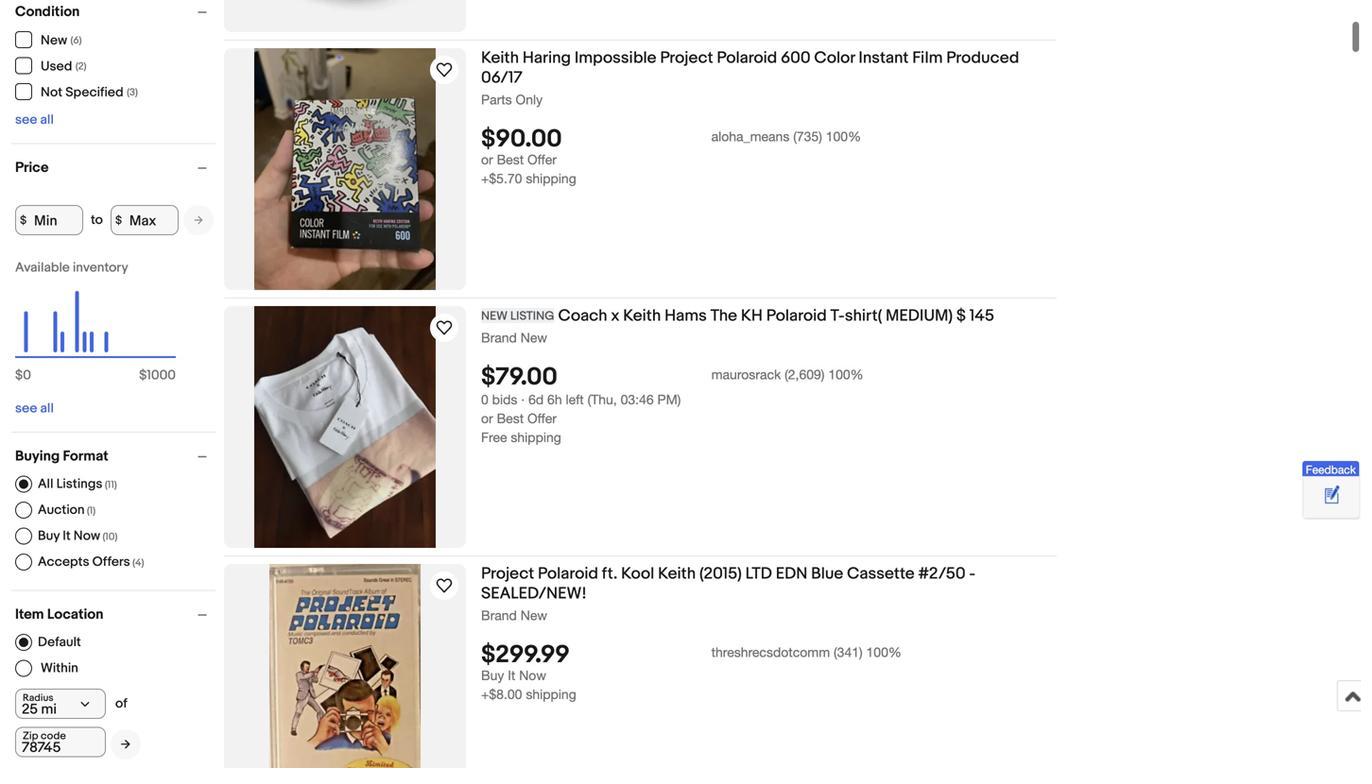 Task type: locate. For each thing, give the bounding box(es) containing it.
2 brand from the top
[[481, 608, 517, 623]]

0 horizontal spatial now
[[74, 528, 100, 544]]

new
[[41, 33, 67, 49], [481, 309, 508, 324], [521, 330, 547, 346], [521, 608, 547, 623]]

new inside project polaroid ft. kool keith (2015) ltd edn blue cassette #2/50 - sealed/new! brand new
[[521, 608, 547, 623]]

0 vertical spatial 0
[[23, 368, 31, 384]]

1 vertical spatial shipping
[[511, 430, 561, 445]]

see all button down 'not'
[[15, 112, 54, 128]]

all down 'not'
[[40, 112, 54, 128]]

edn
[[776, 564, 808, 584]]

offer down only
[[527, 152, 557, 168]]

shipping
[[526, 171, 576, 186], [511, 430, 561, 445], [526, 687, 576, 703]]

$ left 145
[[957, 306, 966, 326]]

color
[[814, 48, 855, 68]]

1 all from the top
[[40, 112, 54, 128]]

2 see all button from the top
[[15, 401, 54, 417]]

+$8.00
[[481, 687, 522, 703]]

see all
[[15, 112, 54, 128], [15, 401, 54, 417]]

1 brand from the top
[[481, 330, 517, 346]]

0 vertical spatial shipping
[[526, 171, 576, 186]]

1 vertical spatial see all button
[[15, 401, 54, 417]]

1 vertical spatial keith
[[623, 306, 661, 326]]

 (4) Items text field
[[130, 557, 144, 569]]

all up buying
[[40, 401, 54, 417]]

keith up parts
[[481, 48, 519, 68]]

1 see all button from the top
[[15, 112, 54, 128]]

$ up available
[[20, 213, 27, 227]]

see
[[15, 112, 37, 128], [15, 401, 37, 417]]

best
[[497, 152, 524, 168], [497, 411, 524, 427]]

100% right "(2,609)"
[[828, 367, 864, 383]]

shipping inside aloha_means (735) 100% or best offer +$5.70 shipping
[[526, 171, 576, 186]]

(1)
[[87, 505, 96, 517]]

1 or from the top
[[481, 152, 493, 168]]

location
[[47, 606, 103, 623]]

1 vertical spatial polaroid
[[766, 306, 827, 326]]

brand down listing
[[481, 330, 517, 346]]

or inside maurosrack (2,609) 100% 0 bids · 6d 6h left (thu, 03:46 pm) or best offer free shipping
[[481, 411, 493, 427]]

0 vertical spatial buy
[[38, 528, 60, 544]]

all
[[40, 112, 54, 128], [40, 401, 54, 417]]

100%
[[826, 129, 861, 144], [828, 367, 864, 383], [866, 645, 902, 660]]

 (11) Items text field
[[103, 479, 117, 491]]

1 vertical spatial project
[[481, 564, 534, 584]]

$ right to
[[115, 213, 122, 227]]

feedback
[[1306, 463, 1356, 476]]

1 see all from the top
[[15, 112, 54, 128]]

offer down 6d
[[527, 411, 557, 427]]

see all for condition
[[15, 112, 54, 128]]

see all down 'not'
[[15, 112, 54, 128]]

1 horizontal spatial project
[[660, 48, 713, 68]]

0 vertical spatial polaroid
[[717, 48, 777, 68]]

0 vertical spatial all
[[40, 112, 54, 128]]

1 horizontal spatial now
[[519, 668, 546, 684]]

1 horizontal spatial buy
[[481, 668, 504, 684]]

100% for $90.00
[[826, 129, 861, 144]]

0 vertical spatial best
[[497, 152, 524, 168]]

shipping down $90.00
[[526, 171, 576, 186]]

to
[[91, 212, 103, 228]]

threshrecsdotcomm
[[711, 645, 830, 660]]

now left (10)
[[74, 528, 100, 544]]

used
[[41, 59, 72, 75]]

item
[[15, 606, 44, 623]]

1 vertical spatial best
[[497, 411, 524, 427]]

0 vertical spatial project
[[660, 48, 713, 68]]

polaroid left 600
[[717, 48, 777, 68]]

$
[[20, 213, 27, 227], [115, 213, 122, 227], [957, 306, 966, 326], [15, 368, 23, 384], [139, 368, 147, 384]]

0 vertical spatial offer
[[527, 152, 557, 168]]

offers
[[92, 554, 130, 570]]

price
[[15, 159, 49, 176]]

·
[[521, 392, 525, 408]]

shipping down the $299.99
[[526, 687, 576, 703]]

1 offer from the top
[[527, 152, 557, 168]]

it up +$8.00
[[508, 668, 515, 684]]

project inside project polaroid ft. kool keith (2015) ltd edn blue cassette #2/50 - sealed/new! brand new
[[481, 564, 534, 584]]

or up free
[[481, 411, 493, 427]]

None text field
[[15, 727, 106, 758]]

0 vertical spatial see all
[[15, 112, 54, 128]]

1 vertical spatial see
[[15, 401, 37, 417]]

or up the +$5.70
[[481, 152, 493, 168]]

1 vertical spatial 100%
[[828, 367, 864, 383]]

0 vertical spatial now
[[74, 528, 100, 544]]

0 vertical spatial 100%
[[826, 129, 861, 144]]

project polaroid ft. kool keith (2015) ltd edn blue cassette #2/50 - sealed/new! link
[[481, 564, 1057, 607]]

0 vertical spatial brand
[[481, 330, 517, 346]]

kh
[[741, 306, 763, 326]]

coach x keith hams  the kh polaroid t-shirt( medium) $ 145 image
[[254, 306, 436, 548]]

2 see from the top
[[15, 401, 37, 417]]

see all button for price
[[15, 401, 54, 417]]

0 horizontal spatial buy
[[38, 528, 60, 544]]

keith for $299.99
[[658, 564, 696, 584]]

project right watch project polaroid ft. kool keith (2015) ltd edn blue cassette #2/50 - sealed/new! icon
[[481, 564, 534, 584]]

2 see all from the top
[[15, 401, 54, 417]]

impossible
[[575, 48, 657, 68]]

threshrecsdotcomm (341) 100% buy it now +$8.00 shipping
[[481, 645, 902, 703]]

100% inside threshrecsdotcomm (341) 100% buy it now +$8.00 shipping
[[866, 645, 902, 660]]

1 vertical spatial 0
[[481, 392, 489, 408]]

film
[[912, 48, 943, 68]]

price button
[[15, 159, 216, 176]]

new (6)
[[41, 33, 82, 49]]

100% for $299.99
[[866, 645, 902, 660]]

0
[[23, 368, 31, 384], [481, 392, 489, 408]]

or
[[481, 152, 493, 168], [481, 411, 493, 427]]

1 horizontal spatial it
[[508, 668, 515, 684]]

shipping down 6d
[[511, 430, 561, 445]]

project inside keith haring impossible project polaroid 600 color instant film produced 06/17 parts only
[[660, 48, 713, 68]]

2 best from the top
[[497, 411, 524, 427]]

buy
[[38, 528, 60, 544], [481, 668, 504, 684]]

free
[[481, 430, 507, 445]]

1 vertical spatial brand
[[481, 608, 517, 623]]

see down $ 0 on the top of page
[[15, 401, 37, 417]]

(2015)
[[700, 564, 742, 584]]

buying
[[15, 448, 60, 465]]

not specified (3)
[[41, 85, 138, 101]]

shipping inside threshrecsdotcomm (341) 100% buy it now +$8.00 shipping
[[526, 687, 576, 703]]

0 horizontal spatial 0
[[23, 368, 31, 384]]

see all for price
[[15, 401, 54, 417]]

see all button down $ 0 on the top of page
[[15, 401, 54, 417]]

1 vertical spatial or
[[481, 411, 493, 427]]

1 horizontal spatial 0
[[481, 392, 489, 408]]

project
[[660, 48, 713, 68], [481, 564, 534, 584]]

best inside aloha_means (735) 100% or best offer +$5.70 shipping
[[497, 152, 524, 168]]

0 vertical spatial keith
[[481, 48, 519, 68]]

1 see from the top
[[15, 112, 37, 128]]

buy inside threshrecsdotcomm (341) 100% buy it now +$8.00 shipping
[[481, 668, 504, 684]]

keith haring impossible project polaroid 600 color instant film produced 06/17 parts only
[[481, 48, 1019, 107]]

project right impossible
[[660, 48, 713, 68]]

1 vertical spatial see all
[[15, 401, 54, 417]]

100% inside maurosrack (2,609) 100% 0 bids · 6d 6h left (thu, 03:46 pm) or best offer free shipping
[[828, 367, 864, 383]]

offer
[[527, 152, 557, 168], [527, 411, 557, 427]]

2 vertical spatial shipping
[[526, 687, 576, 703]]

0 vertical spatial it
[[63, 528, 71, 544]]

$ inside new listing coach x keith hams  the kh polaroid t-shirt( medium) $ 145 brand new
[[957, 306, 966, 326]]

$299.99
[[481, 641, 570, 670]]

listing
[[510, 309, 554, 324]]

ltd
[[746, 564, 772, 584]]

now up +$8.00
[[519, 668, 546, 684]]

project polaroid ft. kool keith (2015) ltd edn blue cassette #2/50 - sealed/new! image
[[269, 564, 421, 769]]

medium)
[[886, 306, 953, 326]]

within
[[41, 661, 78, 677]]

0 vertical spatial or
[[481, 152, 493, 168]]

$ up buying
[[15, 368, 23, 384]]

keith inside keith haring impossible project polaroid 600 color instant film produced 06/17 parts only
[[481, 48, 519, 68]]

default link
[[15, 634, 81, 651]]

1 vertical spatial it
[[508, 668, 515, 684]]

buy down auction
[[38, 528, 60, 544]]

0 up buying
[[23, 368, 31, 384]]

watch coach x keith hams  the kh polaroid t-shirt( medium) $ 145 image
[[433, 317, 456, 339]]

see all down $ 0 on the top of page
[[15, 401, 54, 417]]

1 vertical spatial offer
[[527, 411, 557, 427]]

keith inside project polaroid ft. kool keith (2015) ltd edn blue cassette #2/50 - sealed/new! brand new
[[658, 564, 696, 584]]

best up the +$5.70
[[497, 152, 524, 168]]

(735)
[[793, 129, 822, 144]]

new down sealed/new!
[[521, 608, 547, 623]]

now
[[74, 528, 100, 544], [519, 668, 546, 684]]

keith inside new listing coach x keith hams  the kh polaroid t-shirt( medium) $ 145 brand new
[[623, 306, 661, 326]]

it
[[63, 528, 71, 544], [508, 668, 515, 684]]

1 vertical spatial now
[[519, 668, 546, 684]]

2 all from the top
[[40, 401, 54, 417]]

6h
[[547, 392, 562, 408]]

brand down sealed/new!
[[481, 608, 517, 623]]

2 vertical spatial polaroid
[[538, 564, 598, 584]]

keith right "x"
[[623, 306, 661, 326]]

best inside maurosrack (2,609) 100% 0 bids · 6d 6h left (thu, 03:46 pm) or best offer free shipping
[[497, 411, 524, 427]]

2 or from the top
[[481, 411, 493, 427]]

see all button
[[15, 112, 54, 128], [15, 401, 54, 417]]

1 best from the top
[[497, 152, 524, 168]]

brand inside new listing coach x keith hams  the kh polaroid t-shirt( medium) $ 145 brand new
[[481, 330, 517, 346]]

auction
[[38, 502, 85, 518]]

0 vertical spatial see all button
[[15, 112, 54, 128]]

0 horizontal spatial project
[[481, 564, 534, 584]]

buy up +$8.00
[[481, 668, 504, 684]]

0 vertical spatial see
[[15, 112, 37, 128]]

see all button for condition
[[15, 112, 54, 128]]

cassette
[[847, 564, 915, 584]]

+$5.70
[[481, 171, 522, 186]]

keith right kool
[[658, 564, 696, 584]]

100% inside aloha_means (735) 100% or best offer +$5.70 shipping
[[826, 129, 861, 144]]

2 offer from the top
[[527, 411, 557, 427]]

best down the bids at the left bottom of the page
[[497, 411, 524, 427]]

Maximum Value in $ text field
[[110, 205, 179, 235]]

ft.
[[602, 564, 618, 584]]

2 vertical spatial 100%
[[866, 645, 902, 660]]

0 inside maurosrack (2,609) 100% 0 bids · 6d 6h left (thu, 03:46 pm) or best offer free shipping
[[481, 392, 489, 408]]

1 vertical spatial all
[[40, 401, 54, 417]]

polaroid left ft.
[[538, 564, 598, 584]]

new down listing
[[521, 330, 547, 346]]

x
[[611, 306, 620, 326]]

see up price on the left of the page
[[15, 112, 37, 128]]

2 vertical spatial keith
[[658, 564, 696, 584]]

keith haring impossible project polaroid 600 color instant film produced  06/17 image
[[254, 48, 436, 290]]

auction (1)
[[38, 502, 96, 518]]

100% right (735)
[[826, 129, 861, 144]]

0 horizontal spatial it
[[63, 528, 71, 544]]

1 vertical spatial buy
[[481, 668, 504, 684]]

0 left the bids at the left bottom of the page
[[481, 392, 489, 408]]

project polaroid ft. kool keith (2015) ltd edn blue cassette #2/50 - sealed/new! heading
[[481, 564, 976, 604]]

100% right "(341)"
[[866, 645, 902, 660]]

(341)
[[834, 645, 863, 660]]

polaroid inside project polaroid ft. kool keith (2015) ltd edn blue cassette #2/50 - sealed/new! brand new
[[538, 564, 598, 584]]

polaroid left t-
[[766, 306, 827, 326]]

it down auction (1)
[[63, 528, 71, 544]]



Task type: vqa. For each thing, say whether or not it's contained in the screenshot.


Task type: describe. For each thing, give the bounding box(es) containing it.
all listings (11)
[[38, 476, 117, 492]]

Minimum Value in $ text field
[[15, 205, 83, 235]]

condition button
[[15, 3, 216, 20]]

145
[[970, 306, 994, 326]]

(2,609)
[[785, 367, 825, 383]]

(thu,
[[588, 392, 617, 408]]

parts
[[481, 92, 512, 107]]

now inside threshrecsdotcomm (341) 100% buy it now +$8.00 shipping
[[519, 668, 546, 684]]

it inside threshrecsdotcomm (341) 100% buy it now +$8.00 shipping
[[508, 668, 515, 684]]

t-
[[831, 306, 845, 326]]

blue
[[811, 564, 843, 584]]

see for price
[[15, 401, 37, 417]]

used (2)
[[41, 59, 87, 75]]

polaroid now i-type instant camera - keith haring edition image
[[224, 0, 466, 26]]

advertisement region
[[1072, 0, 1356, 237]]

#2/50
[[918, 564, 966, 584]]

brand inside project polaroid ft. kool keith (2015) ltd edn blue cassette #2/50 - sealed/new! brand new
[[481, 608, 517, 623]]

accepts
[[38, 554, 89, 570]]

or inside aloha_means (735) 100% or best offer +$5.70 shipping
[[481, 152, 493, 168]]

(11)
[[105, 479, 117, 491]]

bids
[[492, 392, 517, 408]]

polaroid inside new listing coach x keith hams  the kh polaroid t-shirt( medium) $ 145 brand new
[[766, 306, 827, 326]]

listings
[[56, 476, 103, 492]]

shirt(
[[845, 306, 882, 326]]

hams
[[665, 306, 707, 326]]

apply within filter image
[[121, 739, 130, 751]]

600
[[781, 48, 811, 68]]

format
[[63, 448, 108, 465]]

0 inside image
[[23, 368, 31, 384]]

condition
[[15, 3, 80, 20]]

item location button
[[15, 606, 216, 623]]

new left listing
[[481, 309, 508, 324]]

keith for $79.00
[[623, 306, 661, 326]]

6d
[[529, 392, 544, 408]]

 (10) Items text field
[[100, 531, 118, 543]]

shipping inside maurosrack (2,609) 100% 0 bids · 6d 6h left (thu, 03:46 pm) or best offer free shipping
[[511, 430, 561, 445]]

produced
[[947, 48, 1019, 68]]

buy it now (10)
[[38, 528, 118, 544]]

project polaroid ft. kool keith (2015) ltd edn blue cassette #2/50 - sealed/new! brand new
[[481, 564, 976, 623]]

watch project polaroid ft. kool keith (2015) ltd edn blue cassette #2/50 - sealed/new! image
[[433, 575, 456, 597]]

of
[[115, 696, 127, 712]]

 (1) Items text field
[[85, 505, 96, 517]]

keith haring impossible project polaroid 600 color instant film produced 06/17 link
[[481, 48, 1057, 91]]

$ up buying format dropdown button
[[139, 368, 147, 384]]

default
[[38, 635, 81, 651]]

(3)
[[127, 86, 138, 99]]

new left "(6)"
[[41, 33, 67, 49]]

left
[[566, 392, 584, 408]]

specified
[[65, 85, 124, 101]]

(10)
[[103, 531, 118, 543]]

offer inside aloha_means (735) 100% or best offer +$5.70 shipping
[[527, 152, 557, 168]]

all for price
[[40, 401, 54, 417]]

aloha_means (735) 100% or best offer +$5.70 shipping
[[481, 129, 861, 186]]

not
[[41, 85, 63, 101]]

available
[[15, 260, 70, 276]]

$90.00
[[481, 125, 562, 154]]

buying format button
[[15, 448, 216, 465]]

06/17
[[481, 68, 522, 88]]

see for condition
[[15, 112, 37, 128]]

pm)
[[657, 392, 681, 408]]

$ 1000
[[139, 368, 176, 384]]

available inventory
[[15, 260, 128, 276]]

graph of available inventory between $0 and $1000+ image
[[15, 260, 176, 393]]

1000
[[147, 368, 176, 384]]

maurosrack
[[711, 367, 781, 383]]

only
[[516, 92, 543, 107]]

offer inside maurosrack (2,609) 100% 0 bids · 6d 6h left (thu, 03:46 pm) or best offer free shipping
[[527, 411, 557, 427]]

$ 0
[[15, 368, 31, 384]]

the
[[711, 306, 737, 326]]

aloha_means
[[711, 129, 790, 144]]

sealed/new!
[[481, 584, 587, 604]]

buying format
[[15, 448, 108, 465]]

keith haring impossible project polaroid 600 color instant film produced 06/17 heading
[[481, 48, 1019, 88]]

haring
[[523, 48, 571, 68]]

maurosrack (2,609) 100% 0 bids · 6d 6h left (thu, 03:46 pm) or best offer free shipping
[[481, 367, 864, 445]]

(6)
[[70, 35, 82, 47]]

coach x keith hams  the kh polaroid t-shirt( medium) $ 145 heading
[[481, 306, 994, 326]]

accepts offers (4)
[[38, 554, 144, 570]]

03:46
[[621, 392, 654, 408]]

instant
[[859, 48, 909, 68]]

coach
[[558, 306, 607, 326]]

$79.00
[[481, 363, 558, 392]]

inventory
[[73, 260, 128, 276]]

all
[[38, 476, 53, 492]]

kool
[[621, 564, 654, 584]]

shipping for $299.99
[[526, 687, 576, 703]]

watch keith haring impossible project polaroid 600 color instant film produced  06/17 image
[[433, 59, 456, 81]]

item location
[[15, 606, 103, 623]]

new listing coach x keith hams  the kh polaroid t-shirt( medium) $ 145 brand new
[[481, 306, 994, 346]]

polaroid inside keith haring impossible project polaroid 600 color instant film produced 06/17 parts only
[[717, 48, 777, 68]]

all for condition
[[40, 112, 54, 128]]

-
[[969, 564, 976, 584]]

shipping for $90.00
[[526, 171, 576, 186]]

(4)
[[132, 557, 144, 569]]



